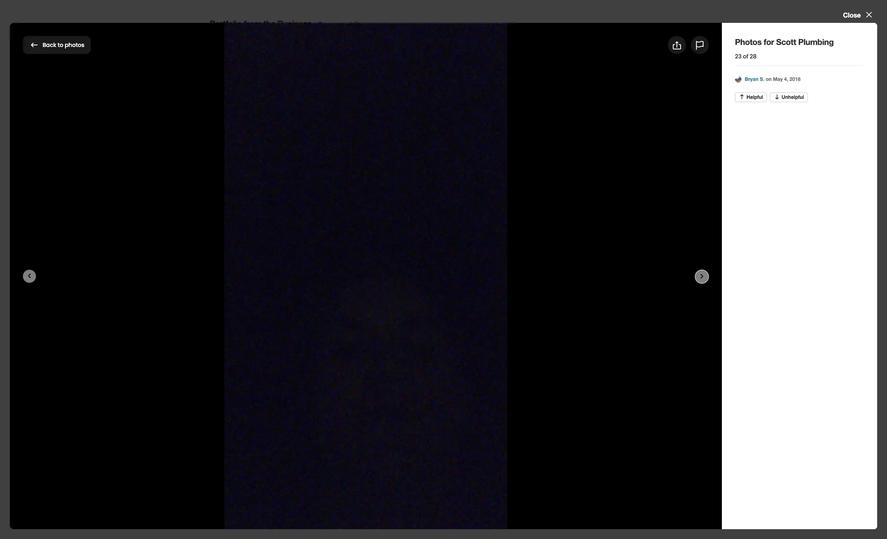 Task type: locate. For each thing, give the bounding box(es) containing it.
1 horizontal spatial &
[[320, 252, 324, 260]]

1 vertical spatial 28
[[471, 289, 478, 296]]

0 vertical spatial faucet
[[356, 439, 376, 446]]

garbage up 'line'
[[356, 458, 381, 466]]

available_by_appointment image
[[432, 221, 448, 237]]

photos for scott plumbing
[[735, 37, 834, 47], [23, 38, 163, 52]]

1 vertical spatial &
[[238, 288, 244, 298]]

0 vertical spatial disposal
[[383, 458, 407, 466]]

1 horizontal spatial bathtub
[[356, 419, 379, 426]]

faucet for faucet installation
[[356, 439, 376, 446]]

discounts available
[[218, 242, 247, 260]]

repair
[[381, 419, 398, 426], [227, 439, 244, 446], [232, 458, 248, 466], [263, 478, 280, 485]]

23 of 28
[[735, 52, 757, 61]]

photos left 24 arrow right v2 icon
[[480, 289, 502, 296]]

see 19 more
[[217, 501, 254, 510]]

highlights from the business
[[210, 201, 317, 211]]

2 vertical spatial business
[[313, 399, 341, 407]]

from right highlights at left
[[250, 201, 267, 211]]

1 vertical spatial see
[[217, 501, 228, 510]]

1 bathtub from the left
[[210, 419, 233, 426]]

see left 19
[[217, 501, 228, 510]]

0 horizontal spatial photos
[[65, 41, 84, 49]]

helpful button
[[735, 92, 767, 102]]

see inside button
[[217, 501, 228, 510]]

1 horizontal spatial photos
[[480, 289, 502, 296]]

previous photo image
[[25, 271, 34, 281]]

by inside the available by appointment
[[451, 242, 458, 250]]

1 horizontal spatial see
[[449, 289, 460, 296]]

& left videos
[[238, 288, 244, 298]]

the for highlights
[[269, 201, 281, 211]]

0 vertical spatial from
[[244, 18, 261, 28]]

28 right all
[[471, 289, 478, 296]]

24 arrow left v2 image
[[29, 40, 39, 50]]

the
[[263, 18, 275, 28], [269, 201, 281, 211]]

28 for all
[[471, 289, 478, 296]]

certified professionals
[[369, 242, 408, 260]]

1 vertical spatial garbage
[[210, 478, 235, 485]]

1 vertical spatial the
[[269, 201, 281, 211]]

repair up faucet installation
[[381, 419, 398, 426]]

0 vertical spatial &
[[320, 252, 324, 260]]

sponsored
[[318, 20, 352, 28]]

more
[[238, 501, 254, 510]]

1 vertical spatial disposal
[[237, 478, 261, 485]]

photo of scott plumbing - huntsville, al, us. replacement 50 gal rheem water heater in garage. image
[[386, 309, 468, 370]]

workmanship guaranteed
[[472, 242, 512, 260]]

0 vertical spatial see
[[449, 289, 460, 296]]

16 helpful v2 image
[[739, 94, 745, 100]]

by up appointment
[[451, 242, 458, 250]]

2 horizontal spatial photos
[[696, 40, 719, 49]]

verified by business
[[278, 399, 341, 407]]

garbage for garbage disposal repair
[[210, 478, 235, 485]]

see 19 more button
[[210, 496, 273, 514]]

workmanship
[[472, 242, 512, 250]]

scott right to on the left
[[81, 38, 110, 52]]

drain repair
[[210, 439, 244, 446]]

24 add photo v2 image
[[668, 40, 678, 50]]

repair for faucet repair
[[232, 458, 248, 466]]

24 arrow right v2 image
[[505, 288, 515, 298]]

bathtub
[[210, 419, 233, 426], [356, 419, 379, 426]]

family_owned_operated image
[[328, 221, 345, 237]]

16 nothelpful v2 image
[[774, 94, 780, 100]]

to
[[58, 41, 63, 49]]

see inside photos & videos element
[[449, 289, 460, 296]]

for right to on the left
[[64, 38, 78, 52]]

photos right to on the left
[[65, 41, 84, 49]]

info icon image
[[321, 203, 327, 210], [321, 203, 327, 210]]

see left all
[[449, 289, 460, 296]]

for up "on"
[[764, 37, 774, 47]]

repair right 'drain'
[[227, 439, 244, 446]]

galloway renovation 4 photos
[[210, 155, 276, 173]]

videos
[[246, 288, 270, 298]]

disposal up gas line installation at bottom left
[[383, 458, 407, 466]]

family-
[[316, 242, 337, 250]]

back to photos
[[43, 41, 84, 49]]

& inside the family-owned & operated
[[320, 252, 324, 260]]

repair for bathtub repair
[[381, 419, 398, 426]]

installation
[[235, 419, 266, 426], [378, 439, 409, 446], [409, 458, 441, 466], [381, 478, 413, 485]]

photos
[[735, 37, 762, 47], [23, 38, 61, 52], [215, 166, 233, 173], [210, 288, 236, 298]]

faucet down bathtub repair
[[356, 439, 376, 446]]

0 horizontal spatial 28
[[471, 289, 478, 296]]

for
[[764, 37, 774, 47], [64, 38, 78, 52]]

gas
[[356, 478, 368, 485]]

1 vertical spatial by
[[304, 399, 311, 407]]

by for verified
[[304, 399, 311, 407]]

add photos link
[[661, 36, 726, 54]]

1 horizontal spatial faucet
[[356, 439, 376, 446]]

0 vertical spatial garbage
[[356, 458, 381, 466]]

by for available
[[451, 242, 458, 250]]

0 horizontal spatial by
[[304, 399, 311, 407]]

business up years_in_business icon
[[283, 201, 317, 211]]

photos right the add
[[696, 40, 719, 49]]

plumbing
[[798, 37, 834, 47], [113, 38, 163, 52]]

1 vertical spatial from
[[250, 201, 267, 211]]

0 horizontal spatial see
[[217, 501, 228, 510]]

0 horizontal spatial faucet
[[210, 458, 230, 466]]

scott
[[776, 37, 796, 47], [81, 38, 110, 52]]

photo of scott plumbing - huntsville, al, us. new sewer line replacement with clean out image
[[298, 309, 380, 370]]

gas line installation
[[356, 478, 413, 485]]

see for see all 28 photos
[[449, 289, 460, 296]]

portfolio from the business
[[210, 18, 312, 28]]

galloway
[[210, 155, 238, 163]]

0 vertical spatial the
[[263, 18, 275, 28]]

appointment
[[422, 252, 459, 260]]

garbage down faucet repair
[[210, 478, 235, 485]]

bryan s. link
[[745, 76, 766, 82]]

& down family-
[[320, 252, 324, 260]]

garbage
[[356, 458, 381, 466], [210, 478, 235, 485]]

0 vertical spatial by
[[451, 242, 458, 250]]

bathtub up faucet installation
[[356, 419, 379, 426]]

portfolio
[[210, 18, 242, 28]]

28
[[750, 52, 757, 61], [471, 289, 478, 296]]

0 vertical spatial business
[[277, 18, 312, 28]]

see
[[449, 289, 460, 296], [217, 501, 228, 510]]

2 bathtub from the left
[[356, 419, 379, 426]]

s.
[[760, 76, 764, 82]]

certified
[[376, 242, 401, 250]]

1 horizontal spatial scott
[[776, 37, 796, 47]]

repair up garbage disposal repair
[[232, 458, 248, 466]]

available by appointment
[[422, 242, 459, 260]]

1 horizontal spatial disposal
[[383, 458, 407, 466]]

photos
[[696, 40, 719, 49], [65, 41, 84, 49], [480, 289, 502, 296]]

portfolio from the business element
[[197, 4, 520, 174]]

business
[[277, 18, 312, 28], [283, 201, 317, 211], [313, 399, 341, 407]]

faucet down 'drain'
[[210, 458, 230, 466]]

scott up 4,
[[776, 37, 796, 47]]

1 horizontal spatial by
[[451, 242, 458, 250]]

&
[[320, 252, 324, 260], [238, 288, 244, 298]]

garbage disposal repair
[[210, 478, 280, 485]]

helpful
[[747, 94, 763, 100]]

from
[[244, 18, 261, 28], [250, 201, 267, 211]]

0 vertical spatial 28
[[750, 52, 757, 61]]

1 horizontal spatial garbage
[[356, 458, 381, 466]]

faucet
[[356, 439, 376, 446], [210, 458, 230, 466]]

by
[[451, 242, 458, 250], [304, 399, 311, 407]]

disposal up more
[[237, 478, 261, 485]]

1 vertical spatial faucet
[[210, 458, 230, 466]]

bathtub up 'drain'
[[210, 419, 233, 426]]

next image
[[501, 334, 510, 344]]

0 horizontal spatial bathtub
[[210, 419, 233, 426]]

1 vertical spatial business
[[283, 201, 317, 211]]

by inside services offered element
[[304, 399, 311, 407]]

offered
[[244, 397, 272, 407]]

by right verified
[[304, 399, 311, 407]]

available
[[220, 252, 245, 260]]

28 right 'of'
[[750, 52, 757, 61]]

garbage for garbage disposal installation
[[356, 458, 381, 466]]

24 share v2 image
[[672, 40, 682, 50]]

1 horizontal spatial 28
[[750, 52, 757, 61]]

disposal for repair
[[237, 478, 261, 485]]

available
[[423, 242, 449, 250]]

photos inside button
[[65, 41, 84, 49]]

disposal
[[383, 458, 407, 466], [237, 478, 261, 485]]

0 horizontal spatial disposal
[[237, 478, 261, 485]]

back
[[43, 41, 56, 49]]

business left 16 checkmark badged v2 image
[[313, 399, 341, 407]]

operated
[[326, 252, 352, 260]]

0 horizontal spatial garbage
[[210, 478, 235, 485]]

from right portfolio
[[244, 18, 261, 28]]

see all 28 photos
[[449, 289, 502, 296]]

23
[[735, 52, 742, 61]]

business left sponsored
[[277, 18, 312, 28]]



Task type: vqa. For each thing, say whether or not it's contained in the screenshot.
Bryan
yes



Task type: describe. For each thing, give the bounding box(es) containing it.
family-owned & operated
[[316, 242, 357, 260]]

back to photos button
[[23, 36, 91, 54]]

services offered
[[210, 397, 272, 407]]

19
[[230, 501, 236, 510]]

photos & videos element
[[0, 0, 887, 539]]

24 close v2 image
[[864, 10, 874, 20]]

verified
[[278, 399, 302, 407]]

photo of scott plumbing - huntsville, al, us. new shower valve installation along with ada grab bars done in conjunction with our sister company, scott kitchen and bath renovation. image
[[210, 309, 292, 370]]

24 flag v2 image
[[695, 40, 705, 50]]

highlights
[[210, 201, 247, 211]]

unhelpful
[[782, 94, 804, 100]]

0 horizontal spatial plumbing
[[113, 38, 163, 52]]

close
[[843, 11, 861, 19]]

business
[[271, 252, 297, 260]]

2018
[[790, 76, 801, 82]]

services offered element
[[197, 383, 515, 514]]

guaranteed
[[476, 252, 509, 260]]

garbage disposal installation
[[356, 458, 441, 466]]

drain
[[210, 439, 225, 446]]

4,
[[784, 76, 788, 82]]

16 checkmark badged v2 image
[[343, 400, 350, 406]]

bathtub for bathtub installation
[[210, 419, 233, 426]]

add
[[681, 40, 695, 49]]

on
[[766, 76, 772, 82]]

see for see 19 more
[[217, 501, 228, 510]]

years
[[276, 242, 292, 250]]

previous image
[[215, 334, 224, 344]]

28 for of
[[750, 52, 757, 61]]

all
[[462, 289, 469, 296]]

add photos
[[681, 40, 719, 49]]

disposal for installation
[[383, 458, 407, 466]]

from for highlights
[[250, 201, 267, 211]]

1 horizontal spatial plumbing
[[798, 37, 834, 47]]

business for portfolio from the business
[[277, 18, 312, 28]]

in
[[293, 242, 298, 250]]

0 horizontal spatial for
[[64, 38, 78, 52]]

faucet for faucet repair
[[210, 458, 230, 466]]

discounts
[[218, 242, 247, 250]]

1 horizontal spatial photos for scott plumbing
[[735, 37, 834, 47]]

faucet repair
[[210, 458, 248, 466]]

repair up 24 chevron down v2 image
[[263, 478, 280, 485]]

may
[[773, 76, 783, 82]]

see all 28 photos link
[[449, 288, 515, 298]]

workmanship_guaranteed image
[[484, 221, 500, 237]]

bryan s. on may 4, 2018
[[745, 76, 801, 82]]

8 years in business
[[270, 242, 298, 260]]

owned
[[337, 242, 357, 250]]

years_in_business image
[[276, 221, 293, 237]]

bathtub installation
[[210, 419, 266, 426]]

certified_professionals image
[[380, 221, 397, 237]]

bryan
[[745, 76, 759, 82]]

photos & videos
[[210, 288, 270, 298]]

business for highlights from the business
[[283, 201, 317, 211]]

0 horizontal spatial scott
[[81, 38, 110, 52]]

faucet installation
[[356, 439, 409, 446]]

bathtub repair
[[356, 419, 398, 426]]

repair for drain repair
[[227, 439, 244, 446]]

discounts_available image
[[224, 221, 241, 237]]

review highlights element
[[210, 527, 515, 539]]

16 info v2 image
[[354, 21, 360, 28]]

0 horizontal spatial &
[[238, 288, 244, 298]]

Search photos text field
[[731, 37, 864, 53]]

next photo image
[[697, 272, 707, 281]]

8
[[270, 242, 274, 250]]

line
[[369, 478, 379, 485]]

business inside services offered element
[[313, 399, 341, 407]]

of
[[743, 52, 748, 61]]

24 chevron down v2 image
[[256, 500, 266, 510]]

close button
[[843, 10, 874, 20]]

photos inside 'galloway renovation 4 photos'
[[215, 166, 233, 173]]

unhelpful button
[[770, 92, 808, 102]]

services
[[210, 397, 242, 407]]

professionals
[[369, 252, 408, 260]]

bathtub for bathtub repair
[[356, 419, 379, 426]]

0 horizontal spatial photos for scott plumbing
[[23, 38, 163, 52]]

1 horizontal spatial for
[[764, 37, 774, 47]]

the for portfolio
[[263, 18, 275, 28]]

renovation
[[240, 155, 276, 163]]

from for portfolio
[[244, 18, 261, 28]]

4
[[210, 166, 213, 173]]



